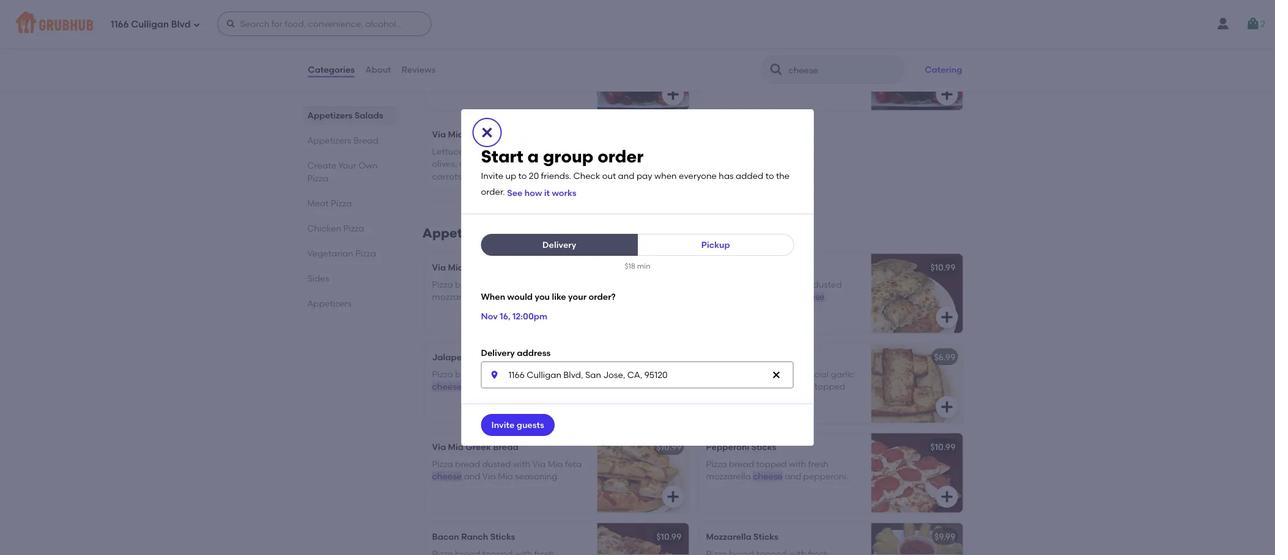 Task type: locate. For each thing, give the bounding box(es) containing it.
appetizers bread tab
[[307, 134, 393, 147]]

hearts, inside , artichoke hearts, olives, cucumber, pepperoncini and carrots.
[[747, 69, 776, 80]]

1 vertical spatial tomatoes,
[[496, 147, 539, 157]]

1 horizontal spatial $9.99
[[934, 532, 956, 543]]

bread down via mia greek bread
[[455, 460, 480, 470]]

bread, left the pesto
[[729, 280, 756, 290]]

via mia greek bread image
[[597, 434, 689, 514]]

with up seasoning.
[[513, 460, 530, 470]]

vegetarian pizza
[[307, 248, 376, 259]]

vegetarian pizza tab
[[307, 247, 393, 260]]

1 horizontal spatial to
[[766, 171, 774, 181]]

1 horizontal spatial dusted
[[813, 280, 842, 290]]

when would you like your order?
[[481, 292, 616, 303]]

pizza down pickup button
[[706, 280, 727, 290]]

1 vertical spatial $9.99
[[934, 532, 956, 543]]

with down sauce
[[706, 395, 723, 405]]

lettuce, for lettuce, cherry tomatoes, onion, olives, cucumber, artichoke hearts, carrots, pepperoncini and feta .
[[432, 147, 466, 157]]

bread, down jalapeno sticks
[[455, 370, 482, 380]]

1 horizontal spatial olives,
[[466, 69, 491, 80]]

mozzarella down the french
[[726, 395, 770, 405]]

bread,
[[729, 280, 756, 290], [455, 370, 482, 380]]

delivery up like
[[543, 240, 576, 250]]

1 vertical spatial bread,
[[455, 370, 482, 380]]

appetizers bread up via mia cheesy bread on the top left
[[422, 226, 534, 241]]

pizza down via mia greek bread
[[432, 460, 453, 470]]

pizza bread dusted with via mia feta cheese and via mia seasoning.
[[432, 460, 582, 483]]

0 vertical spatial pepperoncini
[[493, 69, 549, 80]]

with down pickup button
[[706, 292, 723, 303]]

pizza bread, topped with mozarella cheese and sliced jalapeno peppers.
[[432, 370, 584, 393]]

2 button
[[1246, 13, 1265, 35]]

artichoke up the 20
[[506, 159, 545, 169]]

dusted
[[813, 280, 842, 290], [482, 460, 511, 470]]

with up would
[[515, 280, 532, 290]]

0 vertical spatial artichoke
[[706, 69, 745, 80]]

invite
[[481, 171, 503, 181], [491, 420, 515, 431]]

0 vertical spatial pizza bread topped with fresh mozzarella
[[432, 280, 555, 303]]

bacon
[[432, 532, 459, 543]]

pizza down pepperoni
[[706, 460, 727, 470]]

see how it works button
[[507, 182, 576, 204]]

bread for pepperoni
[[729, 460, 754, 470]]

via mia cheesy bread
[[432, 263, 524, 273]]

carrots.
[[432, 82, 464, 92], [782, 82, 814, 92]]

pepperoncini up order.
[[466, 171, 521, 182]]

svg image for pizza bread dusted with via mia feta
[[666, 490, 680, 505]]

, inside , olives, pepperoncini and carrots.
[[462, 69, 464, 80]]

1 carrots. from the left
[[432, 82, 464, 92]]

1 vertical spatial feta
[[565, 460, 582, 470]]

bread up own
[[353, 135, 378, 146]]

1 horizontal spatial artichoke
[[706, 69, 745, 80]]

topped up sliced
[[484, 370, 515, 380]]

meat pizza tab
[[307, 197, 393, 210]]

with
[[515, 280, 532, 290], [706, 292, 723, 303], [517, 370, 534, 380], [706, 395, 723, 405], [513, 460, 530, 470], [789, 460, 806, 470]]

fresh up pepperoni. on the right of the page
[[808, 460, 829, 470]]

sticks right "mozzarella" at the right bottom
[[754, 532, 778, 543]]

0 horizontal spatial lettuce,
[[432, 147, 466, 157]]

1 vertical spatial ,
[[462, 69, 464, 80]]

0 vertical spatial lettuce,
[[706, 57, 740, 67]]

bread up the french
[[734, 353, 759, 363]]

fresh down pickup button
[[726, 292, 746, 303]]

see
[[507, 188, 523, 199]]

0 horizontal spatial to
[[518, 171, 527, 181]]

$10.99 for pizza bread dusted with via mia feta cheese and via mia seasoning.
[[656, 442, 682, 453]]

delivery up pizza bread, topped with mozarella cheese and sliced jalapeno peppers.
[[481, 348, 515, 359]]

carrots. down reviews
[[432, 82, 464, 92]]

cheese . down sauce,
[[795, 292, 827, 303]]

and inside pizza bread dusted with via mia feta cheese and via mia seasoning.
[[464, 472, 480, 483]]

1 vertical spatial cucumber,
[[459, 159, 504, 169]]

1 horizontal spatial ,
[[816, 57, 818, 67]]

mia left seasoning.
[[498, 472, 513, 483]]

via mia greek bread
[[432, 442, 518, 453]]

pepperoncini inside lettuce, cherry tomatoes, onion, olives, cucumber, artichoke hearts, carrots, pepperoncini and feta .
[[466, 171, 521, 182]]

mozzarella inside pizza bread, pesto sauce, dusted with fresh mozzarella
[[748, 292, 793, 303]]

and inside , artichoke hearts, olives, cucumber, pepperoncini and carrots.
[[763, 82, 780, 92]]

0 horizontal spatial pizza bread topped with fresh mozzarella
[[432, 280, 555, 303]]

hearts, up friends.
[[547, 159, 576, 169]]

1 horizontal spatial carrots.
[[782, 82, 814, 92]]

pizza down chicken pizza tab
[[355, 248, 376, 259]]

pizza bread, pesto sauce, dusted with fresh mozzarella
[[706, 280, 842, 303]]

sticks up sliced
[[474, 353, 499, 363]]

. for 1/2 loaf french bread. special garlic sauce and via mia spices, topped with mozzarella
[[802, 395, 804, 405]]

hearts, down lettuce, tomatoes, cheese at the top right of the page
[[747, 69, 776, 80]]

1 vertical spatial lettuce,
[[432, 147, 466, 157]]

0 vertical spatial greek
[[466, 129, 491, 140]]

culligan
[[131, 19, 169, 30]]

meat
[[307, 198, 329, 209]]

mozarella
[[536, 370, 577, 380]]

lettuce, down via mia garden salad
[[706, 57, 740, 67]]

reviews button
[[401, 48, 436, 92]]

salad right chef
[[488, 39, 512, 50]]

cheese down sauce,
[[795, 292, 825, 303]]

. for pizza bread, pesto sauce, dusted with fresh mozzarella
[[825, 292, 827, 303]]

mozzarella
[[706, 532, 751, 543]]

, right search icon
[[816, 57, 818, 67]]

$10.99 for pizza bread, topped with mozarella cheese and sliced jalapeno peppers.
[[656, 353, 682, 363]]

0 horizontal spatial $9.99
[[660, 39, 682, 50]]

delivery button
[[481, 234, 638, 256]]

artichoke down lettuce, tomatoes, cheese at the top right of the page
[[706, 69, 745, 80]]

sauce,
[[784, 280, 811, 290]]

tomatoes, down garden at right top
[[742, 57, 784, 67]]

0 horizontal spatial cucumber,
[[459, 159, 504, 169]]

to left the 20
[[518, 171, 527, 181]]

, for carrots.
[[462, 69, 464, 80]]

pizza right meat
[[331, 198, 352, 209]]

salad for via mia greek salad
[[493, 129, 518, 140]]

salad for via mia chef salad
[[488, 39, 512, 50]]

about button
[[365, 48, 392, 92]]

, down via mia chef salad
[[462, 69, 464, 80]]

appetizers up appetizers bread tab
[[307, 110, 353, 120]]

pizza down jalapeno on the bottom of the page
[[432, 370, 453, 380]]

1 vertical spatial artichoke
[[506, 159, 545, 169]]

0 horizontal spatial delivery
[[481, 348, 515, 359]]

2 horizontal spatial olives,
[[778, 69, 803, 80]]

tomatoes, up up
[[496, 147, 539, 157]]

cheese inside pizza bread dusted with via mia feta cheese and via mia seasoning.
[[432, 472, 462, 483]]

to
[[518, 171, 527, 181], [766, 171, 774, 181]]

1166 culligan blvd
[[111, 19, 191, 30]]

pepperoncini down via mia chef salad
[[493, 69, 549, 80]]

0 vertical spatial appetizers bread
[[307, 135, 378, 146]]

via
[[432, 39, 446, 50], [706, 39, 720, 50], [432, 129, 446, 140], [432, 263, 446, 273], [752, 382, 765, 393], [432, 442, 446, 453], [532, 460, 546, 470], [482, 472, 496, 483]]

mia left cheesy on the left top
[[448, 263, 464, 273]]

cheese .
[[479, 292, 511, 303], [795, 292, 827, 303], [772, 395, 804, 405]]

hearts, inside lettuce, cherry tomatoes, onion, olives, cucumber, artichoke hearts, carrots, pepperoncini and feta .
[[547, 159, 576, 169]]

topped inside "1/2 loaf french bread. special garlic sauce and via mia spices, topped with mozzarella"
[[815, 382, 845, 393]]

order?
[[589, 292, 616, 303]]

sticks right the ranch
[[490, 532, 515, 543]]

cheese . for with
[[479, 292, 511, 303]]

mozzarella down the pesto
[[748, 292, 793, 303]]

lettuce, inside lettuce, cherry tomatoes, onion, olives, cucumber, artichoke hearts, carrots, pepperoncini and feta .
[[432, 147, 466, 157]]

it
[[544, 188, 550, 199]]

1 vertical spatial hearts,
[[547, 159, 576, 169]]

pizza down create
[[307, 173, 328, 183]]

topped down garlic
[[815, 382, 845, 393]]

cheese up nov
[[479, 292, 509, 303]]

salad up search icon
[[774, 39, 798, 50]]

pay
[[637, 171, 652, 181]]

feta inside pizza bread dusted with via mia feta cheese and via mia seasoning.
[[565, 460, 582, 470]]

greek for bread
[[466, 442, 491, 453]]

chef
[[466, 39, 486, 50]]

pizza inside pizza bread dusted with via mia feta cheese and via mia seasoning.
[[432, 460, 453, 470]]

1 horizontal spatial lettuce,
[[706, 57, 740, 67]]

1166
[[111, 19, 129, 30]]

bread for via
[[455, 280, 480, 290]]

0 horizontal spatial ,
[[462, 69, 464, 80]]

delivery for delivery
[[543, 240, 576, 250]]

invite up order.
[[481, 171, 503, 181]]

appetizers bread inside tab
[[307, 135, 378, 146]]

sticks for jalapeno sticks
[[474, 353, 499, 363]]

1 horizontal spatial hearts,
[[747, 69, 776, 80]]

cheese . down 'spices,'
[[772, 395, 804, 405]]

mia up pizza bread dusted with via mia feta cheese and via mia seasoning. at left
[[448, 442, 464, 453]]

topped
[[482, 280, 513, 290], [484, 370, 515, 380], [815, 382, 845, 393], [756, 460, 787, 470]]

cheese down jalapeno on the bottom of the page
[[432, 382, 462, 393]]

, for cucumber,
[[816, 57, 818, 67]]

via mia greek salad image
[[597, 121, 689, 201]]

1 vertical spatial appetizers bread
[[422, 226, 534, 241]]

olives, up carrots,
[[432, 159, 457, 169]]

1 horizontal spatial bread,
[[729, 280, 756, 290]]

added
[[736, 171, 763, 181]]

pizza bread topped with fresh mozzarella
[[432, 280, 555, 303], [706, 460, 829, 483]]

2 vertical spatial fresh
[[808, 460, 829, 470]]

1 vertical spatial invite
[[491, 420, 515, 431]]

2 vertical spatial pepperoncini
[[466, 171, 521, 182]]

greek up pizza bread dusted with via mia feta cheese and via mia seasoning. at left
[[466, 442, 491, 453]]

1 horizontal spatial pizza bread topped with fresh mozzarella
[[706, 460, 829, 483]]

bread
[[455, 280, 480, 290], [455, 460, 480, 470], [729, 460, 754, 470]]

tomatoes,
[[742, 57, 784, 67], [496, 147, 539, 157]]

bread, inside pizza bread, topped with mozarella cheese and sliced jalapeno peppers.
[[455, 370, 482, 380]]

and inside lettuce, cherry tomatoes, onion, olives, cucumber, artichoke hearts, carrots, pepperoncini and feta .
[[523, 171, 540, 182]]

cheese . up nov
[[479, 292, 511, 303]]

how
[[525, 188, 542, 199]]

0 vertical spatial bread,
[[729, 280, 756, 290]]

invite guests
[[491, 420, 544, 431]]

garlic bread image
[[871, 344, 963, 424]]

your
[[568, 292, 587, 303]]

olives, inside , olives, pepperoncini and carrots.
[[466, 69, 491, 80]]

cheese
[[786, 57, 816, 67], [432, 69, 462, 80], [479, 292, 509, 303], [795, 292, 825, 303], [432, 382, 462, 393], [772, 395, 802, 405], [432, 472, 462, 483], [753, 472, 783, 483]]

0 horizontal spatial appetizers bread
[[307, 135, 378, 146]]

nov 16, 12:00pm
[[481, 312, 548, 322]]

bread down the see
[[495, 226, 534, 241]]

0 vertical spatial ,
[[816, 57, 818, 67]]

1 vertical spatial greek
[[466, 442, 491, 453]]

mia left chef
[[448, 39, 464, 50]]

delivery address
[[481, 348, 551, 359]]

1 vertical spatial fresh
[[726, 292, 746, 303]]

artichoke inside lettuce, cherry tomatoes, onion, olives, cucumber, artichoke hearts, carrots, pepperoncini and feta .
[[506, 159, 545, 169]]

svg image
[[666, 87, 680, 102], [666, 177, 680, 192], [940, 311, 954, 325], [772, 371, 781, 380], [666, 401, 680, 415], [940, 401, 954, 415], [666, 490, 680, 505]]

0 horizontal spatial artichoke
[[506, 159, 545, 169]]

$9.99 for via mia chef salad
[[660, 39, 682, 50]]

1 vertical spatial pizza bread topped with fresh mozzarella
[[706, 460, 829, 483]]

0 vertical spatial $9.99
[[660, 39, 682, 50]]

appetizers bread down appetizers salads
[[307, 135, 378, 146]]

greek for salad
[[466, 129, 491, 140]]

mia left garden at right top
[[722, 39, 738, 50]]

spices,
[[784, 382, 813, 393]]

Search Via Mia Pizza search field
[[787, 64, 881, 76]]

mozzarella
[[432, 292, 477, 303], [748, 292, 793, 303], [726, 395, 770, 405], [706, 472, 751, 483]]

svg image for pizza bread, topped with mozarella
[[666, 401, 680, 415]]

tomatoes, inside lettuce, cherry tomatoes, onion, olives, cucumber, artichoke hearts, carrots, pepperoncini and feta .
[[496, 147, 539, 157]]

0 vertical spatial dusted
[[813, 280, 842, 290]]

pizza bread topped with fresh mozzarella down pepperoni sticks
[[706, 460, 829, 483]]

. for pizza bread topped with fresh mozzarella
[[509, 292, 511, 303]]

0 horizontal spatial tomatoes,
[[496, 147, 539, 157]]

mia up seasoning.
[[548, 460, 563, 470]]

,
[[816, 57, 818, 67], [462, 69, 464, 80]]

feta
[[542, 171, 559, 182], [565, 460, 582, 470]]

delivery inside button
[[543, 240, 576, 250]]

bread, inside pizza bread, pesto sauce, dusted with fresh mozzarella
[[729, 280, 756, 290]]

cucumber, down the cherry
[[459, 159, 504, 169]]

0 horizontal spatial hearts,
[[547, 159, 576, 169]]

0 vertical spatial hearts,
[[747, 69, 776, 80]]

see how it works
[[507, 188, 576, 199]]

1 horizontal spatial fresh
[[726, 292, 746, 303]]

ranch
[[461, 532, 488, 543]]

mia
[[448, 39, 464, 50], [722, 39, 738, 50], [448, 129, 464, 140], [448, 263, 464, 273], [767, 382, 782, 393], [448, 442, 464, 453], [548, 460, 563, 470], [498, 472, 513, 483]]

2 carrots. from the left
[[782, 82, 814, 92]]

with inside pizza bread, topped with mozarella cheese and sliced jalapeno peppers.
[[517, 370, 534, 380]]

1 vertical spatial pepperoncini
[[706, 82, 761, 92]]

1 vertical spatial delivery
[[481, 348, 515, 359]]

carrots. down search icon
[[782, 82, 814, 92]]

pepperoncini inside , artichoke hearts, olives, cucumber, pepperoncini and carrots.
[[706, 82, 761, 92]]

fresh up you
[[534, 280, 555, 290]]

appetizers
[[307, 110, 353, 120], [307, 135, 351, 146], [422, 226, 492, 241], [307, 298, 351, 309]]

mozzarella down via mia cheesy bread on the top left
[[432, 292, 477, 303]]

2 to from the left
[[766, 171, 774, 181]]

works
[[552, 188, 576, 199]]

bread inside pizza bread dusted with via mia feta cheese and via mia seasoning.
[[455, 460, 480, 470]]

lettuce, up carrots,
[[432, 147, 466, 157]]

via mia greek salad
[[432, 129, 518, 140]]

dusted right sauce,
[[813, 280, 842, 290]]

cucumber, right search icon
[[805, 69, 850, 80]]

to left "the"
[[766, 171, 774, 181]]

olives,
[[466, 69, 491, 80], [778, 69, 803, 80], [432, 159, 457, 169]]

16,
[[500, 312, 510, 322]]

pepperoncini down lettuce, tomatoes, cheese at the top right of the page
[[706, 82, 761, 92]]

1 horizontal spatial appetizers bread
[[422, 226, 534, 241]]

via mia garden salad image
[[871, 31, 963, 111]]

jalapeno
[[432, 353, 472, 363]]

dusted down via mia greek bread
[[482, 460, 511, 470]]

2 greek from the top
[[466, 442, 491, 453]]

salad up start
[[493, 129, 518, 140]]

with up cheese and pepperoni.
[[789, 460, 806, 470]]

sticks for mozzarella sticks
[[754, 532, 778, 543]]

, inside , artichoke hearts, olives, cucumber, pepperoncini and carrots.
[[816, 57, 818, 67]]

0 horizontal spatial feta
[[542, 171, 559, 182]]

1 horizontal spatial feta
[[565, 460, 582, 470]]

svg image
[[1246, 17, 1261, 31], [226, 19, 236, 29], [193, 21, 200, 28], [940, 87, 954, 102], [480, 125, 494, 140], [490, 371, 499, 380], [940, 490, 954, 505]]

0 horizontal spatial dusted
[[482, 460, 511, 470]]

garlic
[[706, 353, 732, 363]]

0 vertical spatial cucumber,
[[805, 69, 850, 80]]

0 vertical spatial invite
[[481, 171, 503, 181]]

mia inside "1/2 loaf french bread. special garlic sauce and via mia spices, topped with mozzarella"
[[767, 382, 782, 393]]

everyone
[[679, 171, 717, 181]]

sauce
[[706, 382, 731, 393]]

2 horizontal spatial fresh
[[808, 460, 829, 470]]

0 vertical spatial fresh
[[534, 280, 555, 290]]

1 greek from the top
[[466, 129, 491, 140]]

lettuce, for lettuce, tomatoes, cheese
[[706, 57, 740, 67]]

artichoke inside , artichoke hearts, olives, cucumber, pepperoncini and carrots.
[[706, 69, 745, 80]]

bread down pepperoni sticks
[[729, 460, 754, 470]]

you
[[535, 292, 550, 303]]

peppers.
[[547, 382, 584, 393]]

cucumber, inside lettuce, cherry tomatoes, onion, olives, cucumber, artichoke hearts, carrots, pepperoncini and feta .
[[459, 159, 504, 169]]

start a group order invite up to 20 friends. check out and pay when everyone has added to the order.
[[481, 147, 790, 198]]

chicken pizza tab
[[307, 222, 393, 235]]

1/2
[[706, 370, 718, 380]]

fresh for via mia cheesy bread
[[534, 280, 555, 290]]

search icon image
[[769, 62, 784, 77]]

salads
[[355, 110, 383, 120]]

and inside , olives, pepperoncini and carrots.
[[551, 69, 567, 80]]

0 vertical spatial feta
[[542, 171, 559, 182]]

bread
[[353, 135, 378, 146], [495, 226, 534, 241], [499, 263, 524, 273], [734, 353, 759, 363], [493, 442, 518, 453]]

bread down via mia cheesy bread on the top left
[[455, 280, 480, 290]]

0 horizontal spatial fresh
[[534, 280, 555, 290]]

svg image for lettuce, cherry tomatoes, onion, olives, cucumber, artichoke hearts, carrots, pepperoncini and feta
[[666, 177, 680, 192]]

olives, down chef
[[466, 69, 491, 80]]

0 horizontal spatial olives,
[[432, 159, 457, 169]]

fresh for pepperoni sticks
[[808, 460, 829, 470]]

delivery
[[543, 240, 576, 250], [481, 348, 515, 359]]

invite inside start a group order invite up to 20 friends. check out and pay when everyone has added to the order.
[[481, 171, 503, 181]]

sticks right pepperoni
[[751, 442, 776, 453]]

cheese . for sauce,
[[795, 292, 827, 303]]

pizza
[[307, 173, 328, 183], [331, 198, 352, 209], [343, 223, 364, 234], [355, 248, 376, 259], [432, 280, 453, 290], [706, 280, 727, 290], [432, 370, 453, 380], [432, 460, 453, 470], [706, 460, 727, 470]]

0 vertical spatial delivery
[[543, 240, 576, 250]]

sliced
[[482, 382, 507, 393]]

bread inside tab
[[353, 135, 378, 146]]

0 horizontal spatial carrots.
[[432, 82, 464, 92]]

mia down bread.
[[767, 382, 782, 393]]

olives, down lettuce, tomatoes, cheese at the top right of the page
[[778, 69, 803, 80]]

1 horizontal spatial delivery
[[543, 240, 576, 250]]

appetizers up create
[[307, 135, 351, 146]]

jalapeno sticks image
[[597, 344, 689, 424]]

$10.99
[[930, 263, 956, 273], [656, 353, 682, 363], [656, 442, 682, 453], [930, 442, 956, 453], [656, 532, 682, 543]]

invite left guests
[[491, 420, 515, 431]]

cheese down via mia greek bread
[[432, 472, 462, 483]]

1 vertical spatial dusted
[[482, 460, 511, 470]]

dusted inside pizza bread, pesto sauce, dusted with fresh mozzarella
[[813, 280, 842, 290]]

pizza bread topped with fresh mozzarella up nov
[[432, 280, 555, 303]]

pesto
[[758, 280, 782, 290]]

1 horizontal spatial cucumber,
[[805, 69, 850, 80]]

invite inside button
[[491, 420, 515, 431]]

1 horizontal spatial tomatoes,
[[742, 57, 784, 67]]

salad
[[488, 39, 512, 50], [774, 39, 798, 50], [493, 129, 518, 140]]

with up jalapeno
[[517, 370, 534, 380]]

greek up the cherry
[[466, 129, 491, 140]]

hearts,
[[747, 69, 776, 80], [547, 159, 576, 169]]

0 horizontal spatial bread,
[[455, 370, 482, 380]]



Task type: vqa. For each thing, say whether or not it's contained in the screenshot.
first Optional
no



Task type: describe. For each thing, give the bounding box(es) containing it.
pickup
[[701, 240, 730, 250]]

address
[[517, 348, 551, 359]]

out
[[602, 171, 616, 181]]

cucumber, inside , artichoke hearts, olives, cucumber, pepperoncini and carrots.
[[805, 69, 850, 80]]

cheese down pepperoni sticks
[[753, 472, 783, 483]]

blvd
[[171, 19, 191, 30]]

catering button
[[919, 56, 968, 83]]

nov 16, 12:00pm button
[[481, 306, 548, 328]]

bread, for fresh
[[729, 280, 756, 290]]

sticks for pepperoni sticks
[[751, 442, 776, 453]]

the
[[776, 171, 790, 181]]

appetizers down sides
[[307, 298, 351, 309]]

min
[[637, 262, 651, 271]]

pizza inside create your own pizza
[[307, 173, 328, 183]]

2
[[1261, 19, 1265, 29]]

appetizers tab
[[307, 297, 393, 310]]

via mia chef salad
[[432, 39, 512, 50]]

cheese down via mia chef salad
[[432, 69, 462, 80]]

when
[[481, 292, 505, 303]]

create your own pizza tab
[[307, 159, 393, 185]]

$18 min
[[625, 262, 651, 271]]

carrots,
[[432, 171, 464, 182]]

garlic
[[831, 370, 855, 380]]

own
[[358, 160, 378, 171]]

carrots. inside , olives, pepperoncini and carrots.
[[432, 82, 464, 92]]

and inside start a group order invite up to 20 friends. check out and pay when everyone has added to the order.
[[618, 171, 635, 181]]

pepperoncini inside , olives, pepperoncini and carrots.
[[493, 69, 549, 80]]

pepperoni sticks image
[[871, 434, 963, 514]]

vegetarian
[[307, 248, 353, 259]]

pizza inside pizza bread, topped with mozarella cheese and sliced jalapeno peppers.
[[432, 370, 453, 380]]

feta inside lettuce, cherry tomatoes, onion, olives, cucumber, artichoke hearts, carrots, pepperoncini and feta .
[[542, 171, 559, 182]]

Search Address search field
[[481, 362, 794, 389]]

with inside pizza bread dusted with via mia feta cheese and via mia seasoning.
[[513, 460, 530, 470]]

svg image inside 2 button
[[1246, 17, 1261, 31]]

with inside "1/2 loaf french bread. special garlic sauce and via mia spices, topped with mozzarella"
[[706, 395, 723, 405]]

topped up 'when'
[[482, 280, 513, 290]]

start
[[481, 147, 523, 167]]

with inside pizza bread, pesto sauce, dusted with fresh mozzarella
[[706, 292, 723, 303]]

create
[[307, 160, 336, 171]]

seasoning.
[[515, 472, 559, 483]]

$8.99
[[934, 39, 956, 50]]

and inside pizza bread, topped with mozarella cheese and sliced jalapeno peppers.
[[464, 382, 480, 393]]

, artichoke hearts, olives, cucumber, pepperoncini and carrots.
[[706, 57, 850, 92]]

mozzarella inside "1/2 loaf french bread. special garlic sauce and via mia spices, topped with mozzarella"
[[726, 395, 770, 405]]

dusted inside pizza bread dusted with via mia feta cheese and via mia seasoning.
[[482, 460, 511, 470]]

via inside "1/2 loaf french bread. special garlic sauce and via mia spices, topped with mozzarella"
[[752, 382, 765, 393]]

via mia pesto bread image
[[871, 254, 963, 334]]

1 to from the left
[[518, 171, 527, 181]]

appetizers salads
[[307, 110, 383, 120]]

lettuce, tomatoes, cheese
[[706, 57, 816, 67]]

12:00pm
[[512, 312, 548, 322]]

cheese down 'spices,'
[[772, 395, 802, 405]]

mia up carrots,
[[448, 129, 464, 140]]

nov
[[481, 312, 498, 322]]

appetizers up via mia cheesy bread on the top left
[[422, 226, 492, 241]]

0 vertical spatial tomatoes,
[[742, 57, 784, 67]]

$9.99 for mozzarella sticks
[[934, 532, 956, 543]]

chicken
[[307, 223, 341, 234]]

when
[[654, 171, 677, 181]]

lettuce, cherry tomatoes, onion, olives, cucumber, artichoke hearts, carrots, pepperoncini and feta .
[[432, 147, 576, 194]]

has
[[719, 171, 734, 181]]

bread up pizza bread dusted with via mia feta cheese and via mia seasoning. at left
[[493, 442, 518, 453]]

categories
[[308, 64, 355, 75]]

categories button
[[307, 48, 355, 92]]

svg image for 1/2 loaf french bread. special garlic sauce and via mia spices, topped with mozzarella
[[940, 401, 954, 415]]

cheese right search icon
[[786, 57, 816, 67]]

order
[[598, 147, 644, 167]]

loaf
[[720, 370, 736, 380]]

via mia chef salad image
[[597, 31, 689, 111]]

delivery for delivery address
[[481, 348, 515, 359]]

group
[[543, 147, 594, 167]]

via mia garden salad
[[706, 39, 798, 50]]

pizza bread topped with fresh mozzarella for cheese .
[[432, 280, 555, 303]]

cheese . for bread.
[[772, 395, 804, 405]]

guests
[[517, 420, 544, 431]]

create your own pizza
[[307, 160, 378, 183]]

. inside lettuce, cherry tomatoes, onion, olives, cucumber, artichoke hearts, carrots, pepperoncini and feta .
[[462, 184, 464, 194]]

, olives, pepperoncini and carrots.
[[432, 69, 567, 92]]

meat pizza
[[307, 198, 352, 209]]

pizza bread topped with fresh mozzarella for cheese and pepperoni.
[[706, 460, 829, 483]]

pickup button
[[637, 234, 794, 256]]

olives, inside , artichoke hearts, olives, cucumber, pepperoncini and carrots.
[[778, 69, 803, 80]]

cheese and pepperoni.
[[753, 472, 848, 483]]

invite guests button
[[481, 415, 555, 437]]

fresh inside pizza bread, pesto sauce, dusted with fresh mozzarella
[[726, 292, 746, 303]]

bacon ranch sticks
[[432, 532, 515, 543]]

friends.
[[541, 171, 571, 181]]

pepperoni
[[706, 442, 749, 453]]

$10.99 for cheese .
[[930, 263, 956, 273]]

bread.
[[769, 370, 796, 380]]

svg image for pizza bread, pesto sauce, dusted with fresh mozzarella
[[940, 311, 954, 325]]

$10.99 for cheese and pepperoni.
[[930, 442, 956, 453]]

$6.99
[[934, 353, 956, 363]]

catering
[[925, 64, 962, 75]]

reviews
[[402, 64, 436, 75]]

main navigation navigation
[[0, 0, 1275, 48]]

salad for via mia garden salad
[[774, 39, 798, 50]]

pizza down via mia cheesy bread on the top left
[[432, 280, 453, 290]]

a
[[528, 147, 539, 167]]

about
[[365, 64, 391, 75]]

cheese inside pizza bread, topped with mozarella cheese and sliced jalapeno peppers.
[[432, 382, 462, 393]]

mozzarella sticks
[[706, 532, 778, 543]]

like
[[552, 292, 566, 303]]

garlic bread
[[706, 353, 759, 363]]

pizza inside pizza bread, pesto sauce, dusted with fresh mozzarella
[[706, 280, 727, 290]]

bacon ranch sticks image
[[597, 524, 689, 556]]

bread, for and
[[455, 370, 482, 380]]

$18
[[625, 262, 635, 271]]

order.
[[481, 187, 505, 198]]

cheesy
[[466, 263, 497, 273]]

olives, inside lettuce, cherry tomatoes, onion, olives, cucumber, artichoke hearts, carrots, pepperoncini and feta .
[[432, 159, 457, 169]]

bread right cheesy on the left top
[[499, 263, 524, 273]]

via mia cheesy bread image
[[597, 254, 689, 334]]

special
[[798, 370, 829, 380]]

1/2 loaf french bread. special garlic sauce and via mia spices, topped with mozzarella
[[706, 370, 855, 405]]

garden
[[740, 39, 772, 50]]

appetizers salads tab
[[307, 109, 393, 122]]

sides tab
[[307, 272, 393, 285]]

carrots. inside , artichoke hearts, olives, cucumber, pepperoncini and carrots.
[[782, 82, 814, 92]]

pizza up vegetarian pizza tab
[[343, 223, 364, 234]]

would
[[507, 292, 533, 303]]

topped inside pizza bread, topped with mozarella cheese and sliced jalapeno peppers.
[[484, 370, 515, 380]]

sides
[[307, 273, 329, 284]]

mozzarella down pepperoni
[[706, 472, 751, 483]]

your
[[338, 160, 356, 171]]

and inside "1/2 loaf french bread. special garlic sauce and via mia spices, topped with mozzarella"
[[733, 382, 750, 393]]

topped up cheese and pepperoni.
[[756, 460, 787, 470]]

20
[[529, 171, 539, 181]]

jalapeno
[[509, 382, 545, 393]]

french
[[738, 370, 767, 380]]

jalapeno sticks
[[432, 353, 499, 363]]

check
[[573, 171, 600, 181]]

up
[[505, 171, 516, 181]]

mozzarella sticks image
[[871, 524, 963, 556]]



